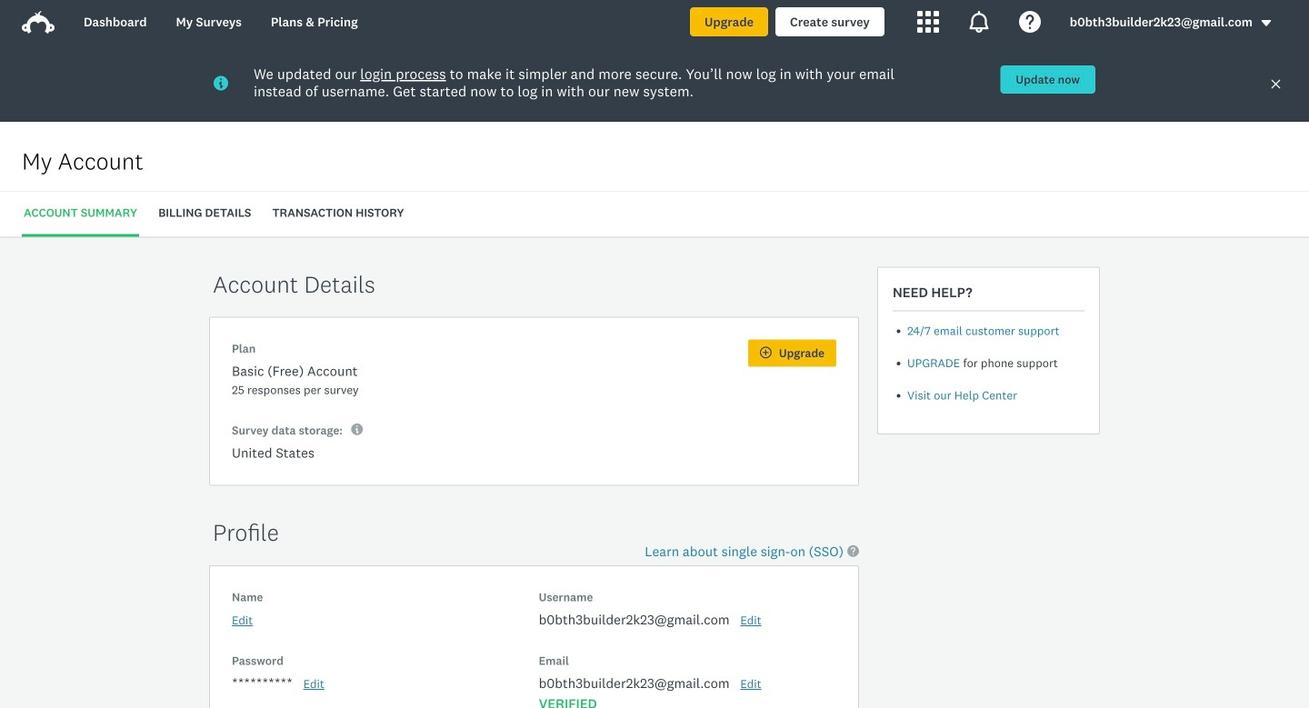 Task type: describe. For each thing, give the bounding box(es) containing it.
dropdown arrow image
[[1260, 17, 1273, 30]]

1 products icon image from the left
[[917, 11, 939, 33]]

help icon image
[[1019, 11, 1041, 33]]



Task type: vqa. For each thing, say whether or not it's contained in the screenshot.
Help icon
no



Task type: locate. For each thing, give the bounding box(es) containing it.
2 products icon image from the left
[[968, 11, 990, 33]]

x image
[[1270, 78, 1282, 90]]

0 horizontal spatial products icon image
[[917, 11, 939, 33]]

surveymonkey logo image
[[22, 11, 55, 34]]

1 horizontal spatial products icon image
[[968, 11, 990, 33]]

products icon image
[[917, 11, 939, 33], [968, 11, 990, 33]]



